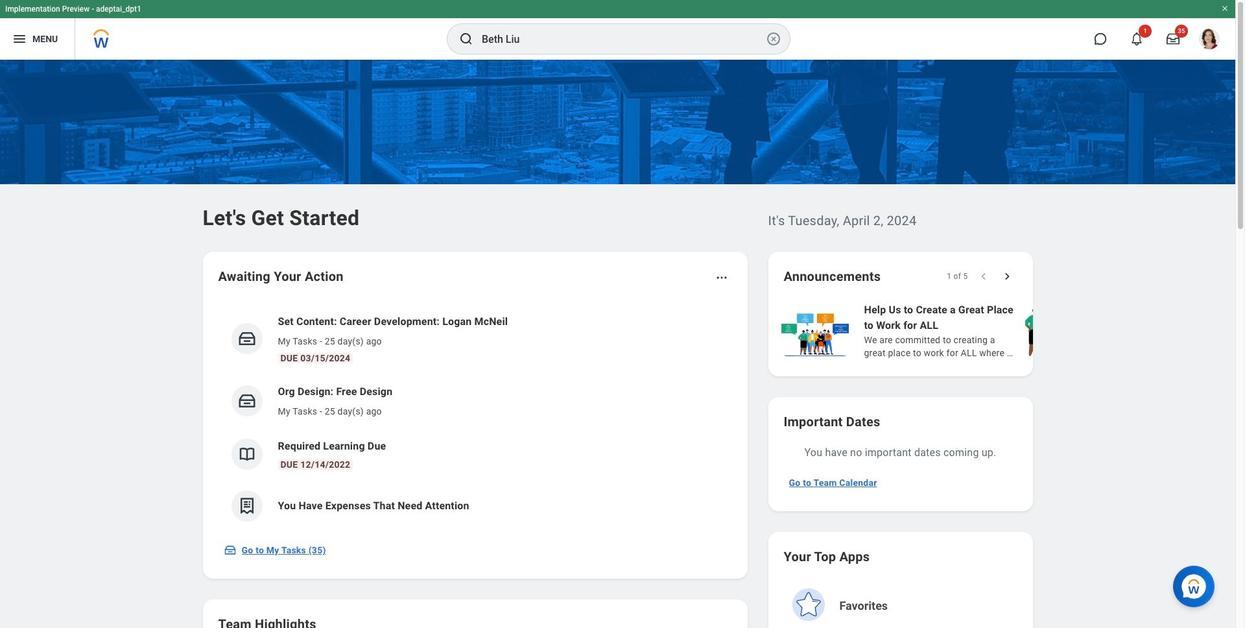 Task type: describe. For each thing, give the bounding box(es) containing it.
justify image
[[12, 31, 27, 47]]

inbox image
[[237, 391, 257, 411]]

book open image
[[237, 445, 257, 464]]

0 horizontal spatial inbox image
[[224, 544, 237, 557]]

notifications large image
[[1131, 32, 1144, 45]]

dashboard expenses image
[[237, 496, 257, 516]]

close environment banner image
[[1222, 5, 1230, 12]]

0 horizontal spatial list
[[218, 304, 732, 532]]

1 horizontal spatial list
[[779, 301, 1246, 361]]

chevron right small image
[[1001, 270, 1014, 283]]

inbox large image
[[1167, 32, 1180, 45]]

0 vertical spatial inbox image
[[237, 329, 257, 348]]

Search Workday  search field
[[482, 25, 764, 53]]

search image
[[459, 31, 474, 47]]



Task type: vqa. For each thing, say whether or not it's contained in the screenshot.
|
no



Task type: locate. For each thing, give the bounding box(es) containing it.
inbox image
[[237, 329, 257, 348], [224, 544, 237, 557]]

1 horizontal spatial inbox image
[[237, 329, 257, 348]]

status
[[948, 271, 968, 282]]

x circle image
[[766, 31, 782, 47]]

main content
[[0, 60, 1246, 628]]

profile logan mcneil image
[[1200, 29, 1221, 52]]

list
[[779, 301, 1246, 361], [218, 304, 732, 532]]

banner
[[0, 0, 1236, 60]]

related actions image
[[715, 271, 728, 284]]

chevron left small image
[[978, 270, 991, 283]]

1 vertical spatial inbox image
[[224, 544, 237, 557]]



